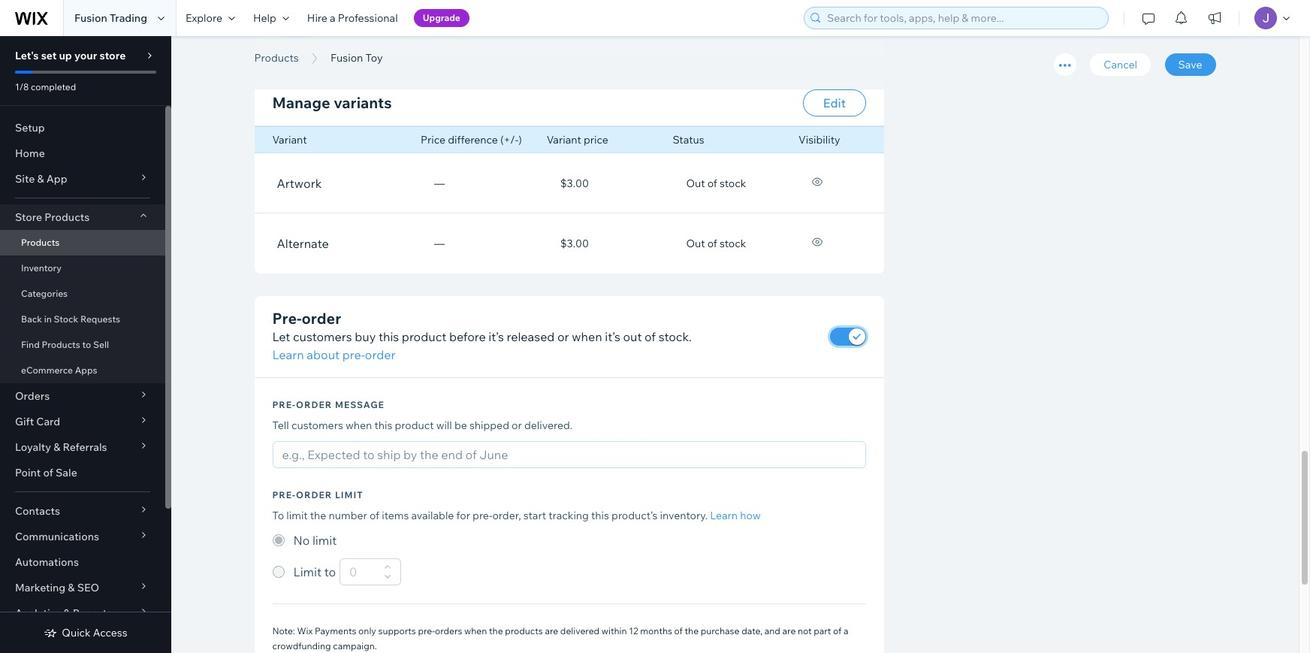 Task type: describe. For each thing, give the bounding box(es) containing it.
back in stock requests
[[21, 313, 120, 325]]

fusion left trading at the left top of page
[[74, 11, 107, 25]]

stock.
[[659, 330, 692, 345]]

1 vertical spatial this
[[375, 419, 393, 433]]

marketing & seo button
[[0, 575, 165, 601]]

store products
[[15, 210, 90, 224]]

each
[[506, 21, 533, 36]]

stock for artwork
[[720, 177, 747, 190]]

pre- inside pre-order let customers buy this product before it's released or when it's out of stock. learn about pre-order
[[343, 348, 365, 363]]

loyalty
[[15, 440, 51, 454]]

order for pre-order limit
[[296, 490, 332, 501]]

visibility
[[799, 133, 841, 147]]

analytics & reports button
[[0, 601, 165, 626]]

back in stock requests link
[[0, 307, 165, 332]]

of inside pre-order let customers buy this product before it's released or when it's out of stock. learn about pre-order
[[645, 330, 656, 345]]

pre-order message
[[272, 399, 385, 411]]

toy down professional
[[347, 32, 392, 66]]

1 vertical spatial products link
[[0, 230, 165, 256]]

message
[[335, 399, 385, 411]]

crowdfunding
[[272, 641, 331, 652]]

note:
[[272, 626, 295, 637]]

& for analytics
[[63, 607, 70, 620]]

this inside pre-order let customers buy this product before it's released or when it's out of stock. learn about pre-order
[[379, 330, 399, 345]]

store products button
[[0, 204, 165, 230]]

to
[[82, 339, 91, 350]]

card
[[36, 415, 60, 428]]

hire a professional
[[307, 11, 398, 25]]

automations link
[[0, 549, 165, 575]]

payments
[[315, 626, 357, 637]]

ecommerce apps link
[[0, 358, 165, 383]]

$3.00 for artwork
[[561, 177, 589, 190]]

contacts
[[15, 504, 60, 518]]

products inside fusion toy form
[[254, 51, 299, 65]]

date,
[[742, 626, 763, 637]]

only
[[359, 626, 376, 637]]

products up inventory
[[21, 237, 60, 248]]

stock
[[54, 313, 78, 325]]

option group inside fusion toy form
[[272, 532, 866, 586]]

Tell customers when this product will be shipped or delivered. field
[[278, 442, 861, 468]]

be
[[455, 419, 467, 433]]

site & app
[[15, 172, 67, 186]]

1/8
[[15, 81, 29, 92]]

price difference (+/-)
[[421, 133, 522, 147]]

find products to sell
[[21, 339, 109, 350]]

number
[[329, 509, 367, 523]]

pre- for pre-order message
[[272, 399, 296, 411]]

in
[[44, 313, 52, 325]]

site & app button
[[0, 166, 165, 192]]

0 vertical spatial limit
[[335, 490, 364, 501]]

fusion trading
[[74, 11, 147, 25]]

1 vertical spatial or
[[512, 419, 522, 433]]

customers inside pre-order let customers buy this product before it's released or when it's out of stock. learn about pre-order
[[293, 330, 352, 345]]

learn inside pre-order let customers buy this product before it's released or when it's out of stock. learn about pre-order
[[272, 348, 304, 363]]

point of sale link
[[0, 460, 165, 486]]

sale
[[56, 466, 77, 480]]

edit button
[[803, 90, 866, 117]]

cancel button
[[1091, 53, 1151, 76]]

1 horizontal spatial the
[[489, 626, 503, 637]]

price
[[421, 133, 446, 147]]

marketing
[[15, 581, 66, 595]]

order for pre-order let customers buy this product before it's released or when it's out of stock. learn about pre-order
[[302, 309, 341, 328]]

a inside note: wix payments only supports pre-orders when the products are delivered within 12 months of the purchase date, and are not part of a crowdfunding campaign.
[[844, 626, 849, 637]]

2 vertical spatial product
[[395, 419, 434, 433]]

start
[[524, 509, 546, 523]]

learn about pre-order link
[[272, 346, 396, 364]]

products up ecommerce apps on the bottom left
[[42, 339, 80, 350]]

out for alternate
[[687, 237, 705, 251]]

let's
[[15, 49, 39, 62]]

within
[[602, 626, 627, 637]]

setup link
[[0, 115, 165, 141]]

automations
[[15, 555, 79, 569]]

wix
[[297, 626, 313, 637]]

store
[[15, 210, 42, 224]]

communications button
[[0, 524, 165, 549]]

1 horizontal spatial learn
[[710, 509, 738, 523]]

variant price
[[547, 133, 609, 147]]

— for alternate
[[434, 237, 445, 251]]

(+/-
[[501, 133, 519, 147]]

order down buy
[[365, 348, 396, 363]]

edit
[[824, 96, 846, 111]]

delivered.
[[525, 419, 573, 433]]

inventory link
[[0, 256, 165, 281]]

pre- for pre-order let customers buy this product before it's released or when it's out of stock. learn about pre-order
[[272, 309, 302, 328]]

requests
[[80, 313, 120, 325]]

out of stock for alternate
[[687, 237, 747, 251]]

fusion toy down hire a professional link
[[331, 51, 383, 65]]

pricing
[[367, 21, 406, 36]]

gift card
[[15, 415, 60, 428]]

supports
[[378, 626, 416, 637]]

categories
[[21, 288, 68, 299]]

campaign.
[[333, 641, 377, 652]]

save
[[1179, 58, 1203, 71]]

2 are from the left
[[783, 626, 796, 637]]

when inside pre-order let customers buy this product before it's released or when it's out of stock. learn about pre-order
[[572, 330, 602, 345]]

tell customers when this product will be shipped or delivered.
[[272, 419, 573, 433]]

when inside note: wix payments only supports pre-orders when the products are delivered within 12 months of the purchase date, and are not part of a crowdfunding campaign.
[[465, 626, 487, 637]]

orders
[[435, 626, 463, 637]]

access
[[93, 626, 128, 640]]

up
[[59, 49, 72, 62]]

2 horizontal spatial the
[[685, 626, 699, 637]]

sell
[[93, 339, 109, 350]]

alternate
[[277, 236, 329, 251]]

upgrade button
[[414, 9, 470, 27]]

loyalty & referrals button
[[0, 434, 165, 460]]

0 vertical spatial products link
[[247, 50, 306, 65]]

how
[[741, 509, 761, 523]]



Task type: vqa. For each thing, say whether or not it's contained in the screenshot.
Site & App
yes



Task type: locate. For each thing, give the bounding box(es) containing it.
or right 'released'
[[558, 330, 569, 345]]

— for artwork
[[434, 177, 445, 190]]

1 horizontal spatial for
[[487, 21, 503, 36]]

1 vertical spatial —
[[434, 237, 445, 251]]

0 horizontal spatial variant
[[272, 133, 307, 147]]

this right the tracking
[[592, 509, 610, 523]]

1 pre- from the top
[[272, 309, 302, 328]]

0 horizontal spatial pre-
[[343, 348, 365, 363]]

buy
[[355, 330, 376, 345]]

& for loyalty
[[53, 440, 60, 454]]

& inside site & app popup button
[[37, 172, 44, 186]]

0 vertical spatial manage
[[318, 21, 364, 36]]

set
[[41, 49, 57, 62]]

product for pricing
[[536, 21, 580, 36]]

manage for manage variants
[[272, 94, 330, 112]]

& for site
[[37, 172, 44, 186]]

1 vertical spatial manage
[[272, 94, 330, 112]]

it's left out
[[605, 330, 621, 345]]

purchase
[[701, 626, 740, 637]]

2 horizontal spatial pre-
[[473, 509, 493, 523]]

2 $3.00 from the top
[[561, 237, 589, 251]]

find products to sell link
[[0, 332, 165, 358]]

learn down let
[[272, 348, 304, 363]]

it's right before
[[489, 330, 504, 345]]

pre- up tell
[[272, 399, 296, 411]]

it's
[[489, 330, 504, 345], [605, 330, 621, 345]]

0 vertical spatial for
[[487, 21, 503, 36]]

product inside pre-order let customers buy this product before it's released or when it's out of stock. learn about pre-order
[[402, 330, 447, 345]]

0 horizontal spatial learn
[[272, 348, 304, 363]]

0 horizontal spatial products link
[[0, 230, 165, 256]]

fusion toy down hire
[[254, 32, 392, 66]]

are left not on the bottom right
[[783, 626, 796, 637]]

when left out
[[572, 330, 602, 345]]

0 horizontal spatial or
[[512, 419, 522, 433]]

& inside loyalty & referrals popup button
[[53, 440, 60, 454]]

1 are from the left
[[545, 626, 559, 637]]

fusion down hire
[[254, 32, 341, 66]]

quick access button
[[44, 626, 128, 640]]

reports
[[73, 607, 112, 620]]

pre- up let
[[272, 309, 302, 328]]

a inside hire a professional link
[[330, 11, 336, 25]]

and inside note: wix payments only supports pre-orders when the products are delivered within 12 months of the purchase date, and are not part of a crowdfunding campaign.
[[765, 626, 781, 637]]

app
[[46, 172, 67, 186]]

2 out from the top
[[687, 237, 705, 251]]

this right buy
[[379, 330, 399, 345]]

product left before
[[402, 330, 447, 345]]

0 vertical spatial customers
[[293, 330, 352, 345]]

seo
[[77, 581, 99, 595]]

variant for variant
[[272, 133, 307, 147]]

for left 'each'
[[487, 21, 503, 36]]

apps
[[75, 365, 97, 376]]

learn how link
[[710, 509, 761, 523]]

and right date,
[[765, 626, 781, 637]]

order up about
[[302, 309, 341, 328]]

gift
[[15, 415, 34, 428]]

1 horizontal spatial are
[[783, 626, 796, 637]]

out of stock for artwork
[[687, 177, 747, 190]]

0 horizontal spatial a
[[330, 11, 336, 25]]

order left the message
[[296, 399, 332, 411]]

1 horizontal spatial products link
[[247, 50, 306, 65]]

let
[[272, 330, 290, 345]]

out
[[687, 177, 705, 190], [687, 237, 705, 251]]

2 — from the top
[[434, 237, 445, 251]]

0 vertical spatial learn
[[272, 348, 304, 363]]

learn left 'how' in the bottom of the page
[[710, 509, 738, 523]]

1 horizontal spatial and
[[765, 626, 781, 637]]

1 horizontal spatial or
[[558, 330, 569, 345]]

product for order
[[402, 330, 447, 345]]

2 variant from the left
[[547, 133, 582, 147]]

ecommerce
[[21, 365, 73, 376]]

1 it's from the left
[[489, 330, 504, 345]]

find
[[21, 339, 40, 350]]

0 vertical spatial a
[[330, 11, 336, 25]]

order up number
[[296, 490, 332, 501]]

toy down pricing
[[366, 51, 383, 65]]

contacts button
[[0, 498, 165, 524]]

this down the message
[[375, 419, 393, 433]]

2 vertical spatial this
[[592, 509, 610, 523]]

customers up about
[[293, 330, 352, 345]]

limit right to
[[287, 509, 308, 523]]

analytics & reports
[[15, 607, 112, 620]]

store
[[100, 49, 126, 62]]

categories link
[[0, 281, 165, 307]]

pre-order limit
[[272, 490, 364, 501]]

to
[[272, 509, 284, 523]]

1 vertical spatial out of stock
[[687, 237, 747, 251]]

point of sale
[[15, 466, 77, 480]]

loyalty & referrals
[[15, 440, 107, 454]]

2 it's from the left
[[605, 330, 621, 345]]

and
[[408, 21, 429, 36], [765, 626, 781, 637]]

1 horizontal spatial limit
[[335, 490, 364, 501]]

the
[[310, 509, 327, 523], [489, 626, 503, 637], [685, 626, 699, 637]]

variant
[[583, 21, 621, 36]]

1 horizontal spatial when
[[465, 626, 487, 637]]

difference
[[448, 133, 498, 147]]

1 horizontal spatial it's
[[605, 330, 621, 345]]

quick
[[62, 626, 91, 640]]

0 horizontal spatial it's
[[489, 330, 504, 345]]

inventory
[[21, 262, 62, 274]]

0 vertical spatial and
[[408, 21, 429, 36]]

customers down pre-order message
[[292, 419, 343, 433]]

1 vertical spatial learn
[[710, 509, 738, 523]]

part
[[814, 626, 832, 637]]

to limit the number of items available for pre-order, start tracking this product's inventory. learn how
[[272, 509, 761, 523]]

explore
[[186, 11, 222, 25]]

1 out of stock from the top
[[687, 177, 747, 190]]

when right 'orders'
[[465, 626, 487, 637]]

& for marketing
[[68, 581, 75, 595]]

pre- inside note: wix payments only supports pre-orders when the products are delivered within 12 months of the purchase date, and are not part of a crowdfunding campaign.
[[418, 626, 435, 637]]

1 vertical spatial customers
[[292, 419, 343, 433]]

0 vertical spatial $3.00
[[561, 177, 589, 190]]

0 vertical spatial stock
[[720, 177, 747, 190]]

1 vertical spatial pre-
[[272, 399, 296, 411]]

not
[[798, 626, 812, 637]]

0 vertical spatial this
[[379, 330, 399, 345]]

let's set up your store
[[15, 49, 126, 62]]

order,
[[493, 509, 521, 523]]

about
[[307, 348, 340, 363]]

your
[[74, 49, 97, 62]]

1 horizontal spatial a
[[844, 626, 849, 637]]

0 vertical spatial out of stock
[[687, 177, 747, 190]]

product right 'each'
[[536, 21, 580, 36]]

Search for tools, apps, help & more... field
[[823, 8, 1104, 29]]

product
[[536, 21, 580, 36], [402, 330, 447, 345], [395, 419, 434, 433]]

cancel
[[1104, 58, 1138, 71]]

products link down help button
[[247, 50, 306, 65]]

the left purchase
[[685, 626, 699, 637]]

gift card button
[[0, 409, 165, 434]]

toy
[[347, 32, 392, 66], [366, 51, 383, 65]]

pre- inside pre-order let customers buy this product before it's released or when it's out of stock. learn about pre-order
[[272, 309, 302, 328]]

3 pre- from the top
[[272, 490, 296, 501]]

pre-order let customers buy this product before it's released or when it's out of stock. learn about pre-order
[[272, 309, 692, 363]]

$3.00
[[561, 177, 589, 190], [561, 237, 589, 251]]

0 horizontal spatial for
[[457, 509, 470, 523]]

stock
[[720, 177, 747, 190], [720, 237, 747, 251]]

& right loyalty
[[53, 440, 60, 454]]

stock for alternate
[[720, 237, 747, 251]]

home
[[15, 147, 45, 160]]

quick access
[[62, 626, 128, 640]]

0 vertical spatial or
[[558, 330, 569, 345]]

and right pricing
[[408, 21, 429, 36]]

help
[[253, 11, 276, 25]]

2 pre- from the top
[[272, 399, 296, 411]]

0 horizontal spatial when
[[346, 419, 372, 433]]

products
[[254, 51, 299, 65], [44, 210, 90, 224], [21, 237, 60, 248], [42, 339, 80, 350]]

1 vertical spatial for
[[457, 509, 470, 523]]

before
[[449, 330, 486, 345]]

communications
[[15, 530, 99, 543]]

0 horizontal spatial limit
[[287, 509, 308, 523]]

0 horizontal spatial are
[[545, 626, 559, 637]]

out of stock
[[687, 177, 747, 190], [687, 237, 747, 251]]

products link down "store products"
[[0, 230, 165, 256]]

sidebar element
[[0, 36, 171, 653]]

1 vertical spatial stock
[[720, 237, 747, 251]]

1 vertical spatial out
[[687, 237, 705, 251]]

fusion toy form
[[171, 0, 1311, 653]]

12
[[629, 626, 639, 637]]

2 horizontal spatial when
[[572, 330, 602, 345]]

& up quick
[[63, 607, 70, 620]]

1 stock from the top
[[720, 177, 747, 190]]

manage variants
[[272, 94, 392, 112]]

0 vertical spatial pre-
[[343, 348, 365, 363]]

limit up number
[[335, 490, 364, 501]]

out
[[623, 330, 642, 345]]

manage left variants
[[272, 94, 330, 112]]

2 vertical spatial pre-
[[418, 626, 435, 637]]

& right site
[[37, 172, 44, 186]]

pre- up to
[[272, 490, 296, 501]]

upgrade
[[423, 12, 461, 23]]

manage left pricing
[[318, 21, 364, 36]]

ecommerce apps
[[21, 365, 97, 376]]

& inside analytics & reports popup button
[[63, 607, 70, 620]]

pre- right available
[[473, 509, 493, 523]]

available
[[411, 509, 454, 523]]

inventory
[[432, 21, 485, 36]]

the left products
[[489, 626, 503, 637]]

or inside pre-order let customers buy this product before it's released or when it's out of stock. learn about pre-order
[[558, 330, 569, 345]]

1 variant from the left
[[272, 133, 307, 147]]

pre- right supports
[[418, 626, 435, 637]]

2 stock from the top
[[720, 237, 747, 251]]

a right hire
[[330, 11, 336, 25]]

1 vertical spatial limit
[[287, 509, 308, 523]]

1 vertical spatial $3.00
[[561, 237, 589, 251]]

1 — from the top
[[434, 177, 445, 190]]

1 vertical spatial product
[[402, 330, 447, 345]]

product's
[[612, 509, 658, 523]]

products down help button
[[254, 51, 299, 65]]

pre- down buy
[[343, 348, 365, 363]]

product left will
[[395, 419, 434, 433]]

0 horizontal spatial and
[[408, 21, 429, 36]]

&
[[37, 172, 44, 186], [53, 440, 60, 454], [68, 581, 75, 595], [63, 607, 70, 620]]

1/8 completed
[[15, 81, 76, 92]]

are right products
[[545, 626, 559, 637]]

or right shipped
[[512, 419, 522, 433]]

when down the message
[[346, 419, 372, 433]]

0 horizontal spatial the
[[310, 509, 327, 523]]

variant for variant price
[[547, 133, 582, 147]]

manage
[[318, 21, 364, 36], [272, 94, 330, 112]]

$3.00 for alternate
[[561, 237, 589, 251]]

0 vertical spatial product
[[536, 21, 580, 36]]

0 vertical spatial out
[[687, 177, 705, 190]]

price
[[584, 133, 609, 147]]

1 vertical spatial a
[[844, 626, 849, 637]]

pre- for pre-order limit
[[272, 490, 296, 501]]

released
[[507, 330, 555, 345]]

fusion down hire a professional link
[[331, 51, 363, 65]]

orders
[[15, 389, 50, 403]]

pre-
[[343, 348, 365, 363], [473, 509, 493, 523], [418, 626, 435, 637]]

2 out of stock from the top
[[687, 237, 747, 251]]

hire
[[307, 11, 328, 25]]

2 vertical spatial pre-
[[272, 490, 296, 501]]

inventory.
[[660, 509, 708, 523]]

are
[[545, 626, 559, 637], [783, 626, 796, 637]]

for
[[487, 21, 503, 36], [457, 509, 470, 523]]

0 vertical spatial —
[[434, 177, 445, 190]]

1 horizontal spatial variant
[[547, 133, 582, 147]]

products right store
[[44, 210, 90, 224]]

manage for manage pricing and inventory for each product variant
[[318, 21, 364, 36]]

& inside marketing & seo "dropdown button"
[[68, 581, 75, 595]]

1 vertical spatial and
[[765, 626, 781, 637]]

products inside dropdown button
[[44, 210, 90, 224]]

save button
[[1165, 53, 1216, 76]]

completed
[[31, 81, 76, 92]]

variant left "price"
[[547, 133, 582, 147]]

0 vertical spatial when
[[572, 330, 602, 345]]

order for pre-order message
[[296, 399, 332, 411]]

1 horizontal spatial pre-
[[418, 626, 435, 637]]

artwork
[[277, 176, 322, 191]]

of inside sidebar element
[[43, 466, 53, 480]]

a right part
[[844, 626, 849, 637]]

option group
[[272, 532, 866, 586]]

1 $3.00 from the top
[[561, 177, 589, 190]]

the down pre-order limit
[[310, 509, 327, 523]]

variant up the artwork
[[272, 133, 307, 147]]

out for artwork
[[687, 177, 705, 190]]

1 vertical spatial pre-
[[473, 509, 493, 523]]

0 vertical spatial pre-
[[272, 309, 302, 328]]

1 out from the top
[[687, 177, 705, 190]]

manage pricing and inventory for each product variant
[[318, 21, 621, 36]]

home link
[[0, 141, 165, 166]]

1 vertical spatial when
[[346, 419, 372, 433]]

& left "seo"
[[68, 581, 75, 595]]

2 vertical spatial when
[[465, 626, 487, 637]]

learn
[[272, 348, 304, 363], [710, 509, 738, 523]]

for right available
[[457, 509, 470, 523]]

a
[[330, 11, 336, 25], [844, 626, 849, 637]]



